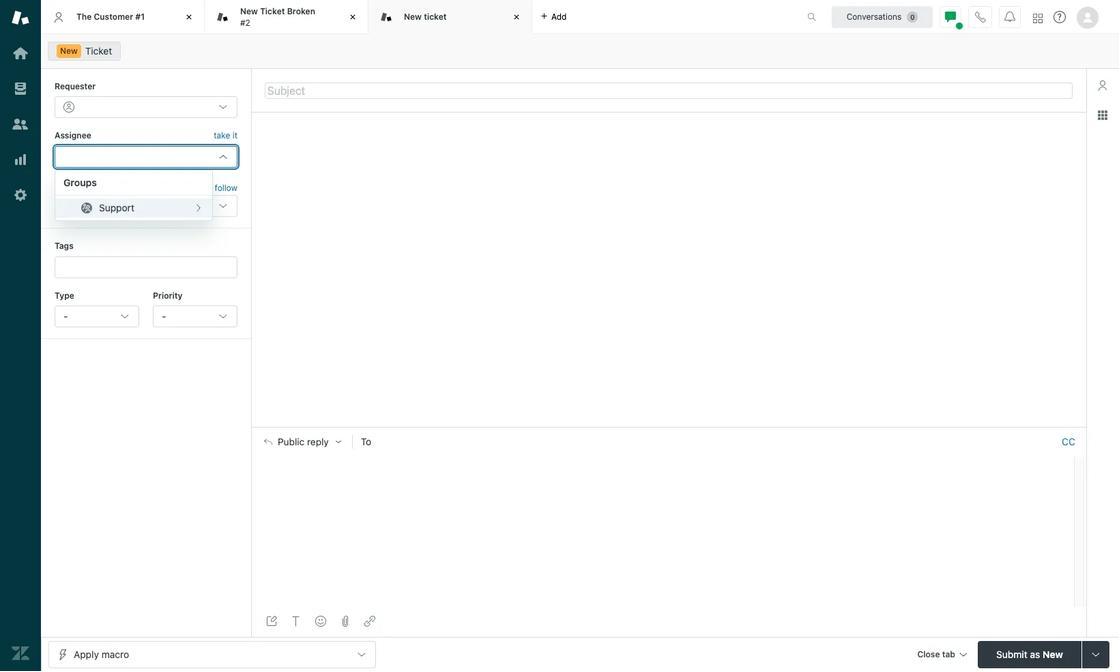 Task type: vqa. For each thing, say whether or not it's contained in the screenshot.
tree item within the primary element
no



Task type: locate. For each thing, give the bounding box(es) containing it.
2 close image from the left
[[346, 10, 360, 24]]

1 horizontal spatial close image
[[346, 10, 360, 24]]

submit as new
[[997, 649, 1063, 660]]

zendesk support image
[[12, 9, 29, 27]]

ticket
[[260, 6, 285, 16], [85, 45, 112, 57]]

new inside tab
[[404, 11, 422, 22]]

0 horizontal spatial -
[[63, 311, 68, 322]]

reporting image
[[12, 151, 29, 169]]

1 close image from the left
[[182, 10, 196, 24]]

button displays agent's chat status as online. image
[[945, 11, 956, 22]]

public reply button
[[252, 428, 352, 457]]

ticket left broken
[[260, 6, 285, 16]]

views image
[[12, 80, 29, 98]]

0 horizontal spatial - button
[[55, 306, 139, 328]]

0 horizontal spatial close image
[[182, 10, 196, 24]]

tab containing new ticket broken
[[205, 0, 369, 34]]

- down priority
[[162, 311, 166, 322]]

Assignee field
[[63, 151, 212, 163]]

admin image
[[12, 186, 29, 204]]

1 horizontal spatial - button
[[153, 306, 238, 328]]

1 horizontal spatial -
[[162, 311, 166, 322]]

customer context image
[[1098, 80, 1108, 91]]

new left the ticket
[[404, 11, 422, 22]]

as
[[1030, 649, 1040, 660]]

1 - button from the left
[[55, 306, 139, 328]]

2 - from the left
[[162, 311, 166, 322]]

conversations button
[[832, 6, 933, 28]]

customers image
[[12, 115, 29, 133]]

support
[[99, 202, 134, 214]]

1 vertical spatial ticket
[[85, 45, 112, 57]]

public reply
[[278, 437, 329, 448]]

close image right broken
[[346, 10, 360, 24]]

close image
[[510, 10, 524, 24]]

the customer #1
[[76, 11, 145, 22]]

2 - button from the left
[[153, 306, 238, 328]]

new ticket tab
[[369, 0, 532, 34]]

tab
[[205, 0, 369, 34]]

get help image
[[1054, 11, 1066, 23]]

ticket
[[424, 11, 447, 22]]

ticket inside secondary element
[[85, 45, 112, 57]]

close image inside the customer #1 tab
[[182, 10, 196, 24]]

to
[[361, 436, 371, 448]]

minimize composer image
[[663, 422, 674, 433]]

- button down type
[[55, 306, 139, 328]]

new
[[240, 6, 258, 16], [404, 11, 422, 22], [60, 46, 78, 56], [1043, 649, 1063, 660]]

conversations
[[847, 11, 902, 22]]

- for type
[[63, 311, 68, 322]]

format text image
[[291, 616, 302, 627]]

new up requester
[[60, 46, 78, 56]]

- button
[[55, 306, 139, 328], [153, 306, 238, 328]]

tags element
[[55, 256, 238, 278]]

assignee
[[55, 131, 91, 141]]

it
[[233, 131, 238, 141]]

close image right #1
[[182, 10, 196, 24]]

- down type
[[63, 311, 68, 322]]

assignee list box
[[55, 170, 213, 221]]

tabs tab list
[[41, 0, 793, 34]]

add attachment image
[[340, 616, 351, 627]]

new inside new ticket broken #2
[[240, 6, 258, 16]]

priority
[[153, 290, 183, 301]]

new inside secondary element
[[60, 46, 78, 56]]

customer
[[94, 11, 133, 22]]

1 horizontal spatial ticket
[[260, 6, 285, 16]]

assignee element
[[55, 146, 238, 168]]

tags
[[55, 241, 74, 251]]

draft mode image
[[266, 616, 277, 627]]

1 - from the left
[[63, 311, 68, 322]]

close image inside tab
[[346, 10, 360, 24]]

0 horizontal spatial ticket
[[85, 45, 112, 57]]

0 vertical spatial ticket
[[260, 6, 285, 16]]

- button down priority
[[153, 306, 238, 328]]

main element
[[0, 0, 41, 672]]

get started image
[[12, 44, 29, 62]]

close image
[[182, 10, 196, 24], [346, 10, 360, 24]]

ticket down the customer #1 on the top of the page
[[85, 45, 112, 57]]

new up #2
[[240, 6, 258, 16]]

#2
[[240, 17, 250, 28]]

secondary element
[[41, 38, 1119, 65]]

-
[[63, 311, 68, 322], [162, 311, 166, 322]]

- for priority
[[162, 311, 166, 322]]



Task type: describe. For each thing, give the bounding box(es) containing it.
groups
[[63, 177, 97, 189]]

close
[[918, 649, 940, 660]]

take it
[[214, 131, 238, 141]]

new for new
[[60, 46, 78, 56]]

new ticket broken #2
[[240, 6, 315, 28]]

new right the as
[[1043, 649, 1063, 660]]

zendesk image
[[12, 645, 29, 663]]

requester
[[55, 81, 96, 91]]

- button for priority
[[153, 306, 238, 328]]

macro
[[101, 649, 129, 660]]

apply
[[74, 649, 99, 660]]

add button
[[532, 0, 575, 33]]

apply macro
[[74, 649, 129, 660]]

- button for type
[[55, 306, 139, 328]]

support option
[[55, 199, 213, 218]]

close tab
[[918, 649, 956, 660]]

#1
[[135, 11, 145, 22]]

follow
[[215, 183, 238, 193]]

add link (cmd k) image
[[364, 616, 375, 627]]

submit
[[997, 649, 1028, 660]]

public
[[278, 437, 305, 448]]

take it button
[[214, 129, 238, 143]]

requester element
[[55, 97, 238, 118]]

reply
[[307, 437, 329, 448]]

apps image
[[1098, 110, 1108, 121]]

close tab button
[[911, 641, 973, 671]]

insert emojis image
[[315, 616, 326, 627]]

tab
[[942, 649, 956, 660]]

cc button
[[1062, 436, 1076, 449]]

zendesk products image
[[1033, 13, 1043, 23]]

cc
[[1062, 436, 1076, 448]]

add
[[551, 11, 567, 22]]

broken
[[287, 6, 315, 16]]

take
[[214, 131, 230, 141]]

displays possible ticket submission types image
[[1091, 649, 1102, 660]]

new ticket
[[404, 11, 447, 22]]

type
[[55, 290, 74, 301]]

notifications image
[[1005, 11, 1016, 22]]

new for new ticket broken #2
[[240, 6, 258, 16]]

the
[[76, 11, 92, 22]]

close image for tab containing new ticket broken
[[346, 10, 360, 24]]

new for new ticket
[[404, 11, 422, 22]]

the customer #1 tab
[[41, 0, 205, 34]]

Subject field
[[265, 82, 1073, 99]]

ticket inside new ticket broken #2
[[260, 6, 285, 16]]

follow button
[[215, 182, 238, 195]]

close image for the customer #1 tab
[[182, 10, 196, 24]]



